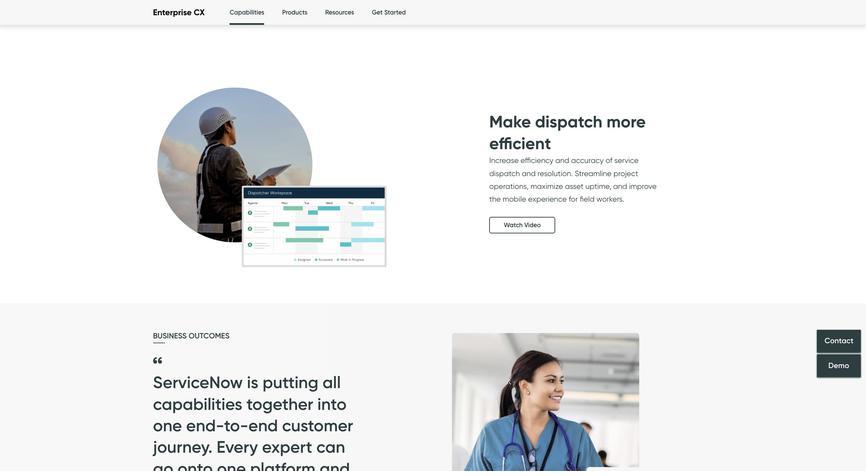 Task type: describe. For each thing, give the bounding box(es) containing it.
products
[[282, 9, 308, 16]]

outcomes
[[189, 332, 230, 341]]

improve
[[630, 182, 657, 191]]

into
[[318, 394, 347, 415]]

efficient
[[490, 133, 552, 154]]

project
[[614, 169, 639, 178]]

make dispatch more efficient increase efficiency and accuracy of service dispatch and resolution. streamline project operations, maximize asset uptime, and improve the mobile experience for field workers.
[[490, 112, 657, 204]]

to-
[[224, 416, 249, 436]]

1 vertical spatial and
[[522, 169, 536, 178]]

contact
[[825, 337, 854, 346]]

cx
[[194, 7, 205, 17]]

demo link
[[818, 355, 862, 378]]

service
[[615, 156, 639, 165]]

resources
[[325, 9, 354, 16]]

mobile
[[503, 195, 527, 204]]

demo
[[829, 362, 850, 371]]

0 vertical spatial dispatch
[[536, 112, 603, 132]]

onto
[[178, 459, 213, 472]]

capabilities link
[[230, 0, 265, 27]]

increase
[[490, 156, 519, 165]]

more
[[607, 112, 646, 132]]

field
[[580, 195, 595, 204]]

experience
[[529, 195, 567, 204]]

for
[[569, 195, 578, 204]]

contact link
[[818, 330, 862, 353]]

enterprise
[[153, 7, 192, 17]]

business
[[153, 332, 187, 341]]

0 vertical spatial one
[[153, 416, 182, 436]]

operations,
[[490, 182, 529, 191]]

2 horizontal spatial and
[[614, 182, 628, 191]]

workers.
[[597, 195, 625, 204]]

products link
[[282, 0, 308, 25]]

end
[[249, 416, 278, 436]]

1 vertical spatial one
[[217, 459, 246, 472]]

get
[[372, 9, 383, 16]]

resolution.
[[538, 169, 573, 178]]

get started link
[[372, 0, 406, 25]]



Task type: vqa. For each thing, say whether or not it's contained in the screenshot.
value
no



Task type: locate. For each thing, give the bounding box(es) containing it.
capabilities
[[153, 394, 243, 415]]

servicenow
[[153, 373, 243, 393]]

together
[[247, 394, 313, 415]]

of
[[606, 156, 613, 165]]

0 vertical spatial and
[[556, 156, 570, 165]]

one up journey. on the left of page
[[153, 416, 182, 436]]

business outcomes
[[153, 332, 230, 341]]

and
[[556, 156, 570, 165], [522, 169, 536, 178], [614, 182, 628, 191]]

streamline
[[575, 169, 612, 178]]

one
[[153, 416, 182, 436], [217, 459, 246, 472]]

asset
[[565, 182, 584, 191]]

and down project
[[614, 182, 628, 191]]

0 horizontal spatial dispatch
[[490, 169, 520, 178]]

resources link
[[325, 0, 354, 25]]

journey.
[[153, 437, 213, 458]]

all
[[323, 373, 341, 393]]

go
[[153, 459, 174, 472]]

enterprise cx
[[153, 7, 205, 17]]

watch video
[[504, 222, 541, 229]]

maximize
[[531, 182, 564, 191]]

efficiency
[[521, 156, 554, 165]]

1 vertical spatial dispatch
[[490, 169, 520, 178]]

streamline onboarding, enablement, and effectiveness image
[[461, 0, 721, 44]]

get started
[[372, 9, 406, 16]]

2 vertical spatial and
[[614, 182, 628, 191]]

dispatch
[[536, 112, 603, 132], [490, 169, 520, 178]]

uptime,
[[586, 182, 612, 191]]

customer
[[282, 416, 353, 436]]

and down efficiency at right
[[522, 169, 536, 178]]

watch video link
[[490, 217, 556, 234]]

1 horizontal spatial one
[[217, 459, 246, 472]]

1 horizontal spatial and
[[556, 156, 570, 165]]

every
[[217, 437, 258, 458]]

accuracy
[[572, 156, 604, 165]]

is
[[247, 373, 259, 393]]

end-
[[186, 416, 224, 436]]

capabilities
[[230, 9, 265, 16]]

putting
[[263, 373, 319, 393]]

expert
[[262, 437, 313, 458]]

make
[[490, 112, 531, 132]]

servicenow is putting all capabilities together into one end-to-end customer journey. every expert can go onto one platform
[[153, 373, 353, 472]]

can
[[317, 437, 345, 458]]

watch
[[504, 222, 523, 229]]

0 horizontal spatial one
[[153, 416, 182, 436]]

one down every
[[217, 459, 246, 472]]

1 horizontal spatial dispatch
[[536, 112, 603, 132]]

0 horizontal spatial and
[[522, 169, 536, 178]]

deliver efficient service dispatch and resolution image
[[139, 44, 399, 304]]

and up resolution.
[[556, 156, 570, 165]]

started
[[385, 9, 406, 16]]

the
[[490, 195, 501, 204]]

video
[[525, 222, 541, 229]]



